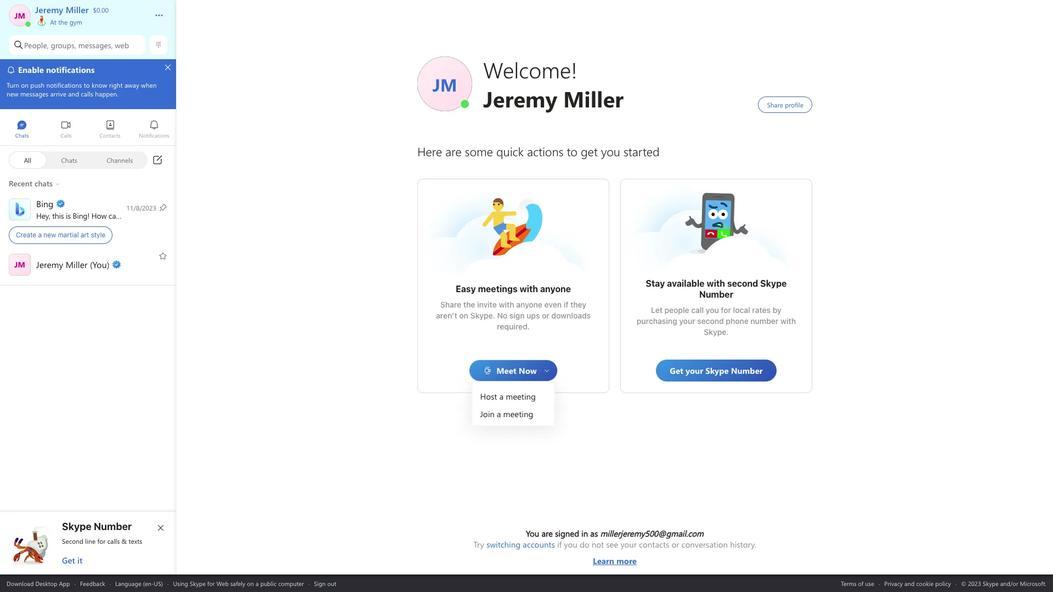 Task type: vqa. For each thing, say whether or not it's contained in the screenshot.
the the inside At the gym Button
no



Task type: describe. For each thing, give the bounding box(es) containing it.
the for gym
[[58, 18, 68, 26]]

download desktop app
[[7, 580, 70, 588]]

stay
[[646, 279, 665, 289]]

rates
[[753, 306, 771, 315]]

policy
[[936, 580, 951, 588]]

for inside let people call you for local rates by purchasing your second phone number with skype.
[[721, 306, 731, 315]]

with inside share the invite with anyone even if they aren't on skype. no sign ups or downloads required.
[[499, 300, 514, 309]]

privacy
[[885, 580, 903, 588]]

feedback link
[[80, 580, 105, 588]]

of
[[859, 580, 864, 588]]

cookie
[[917, 580, 934, 588]]

us)
[[154, 580, 163, 588]]

using
[[173, 580, 188, 588]]

available
[[667, 279, 705, 289]]

with inside let people call you for local rates by purchasing your second phone number with skype.
[[781, 317, 796, 326]]

use
[[865, 580, 875, 588]]

app
[[59, 580, 70, 588]]

mansurfer
[[481, 196, 520, 207]]

it
[[77, 555, 82, 566]]

you
[[526, 528, 540, 539]]

history.
[[730, 539, 757, 550]]

accounts
[[523, 539, 555, 550]]

0 vertical spatial anyone
[[540, 284, 571, 294]]

using skype for web safely on a public computer link
[[173, 580, 304, 588]]

number
[[751, 317, 779, 326]]

easy meetings with anyone
[[456, 284, 571, 294]]

not
[[592, 539, 604, 550]]

terms of use link
[[841, 580, 875, 588]]

if inside try switching accounts if you do not see your contacts or conversation history. learn more
[[557, 539, 562, 550]]

as
[[591, 528, 598, 539]]

skype number
[[62, 521, 132, 533]]

and
[[905, 580, 915, 588]]

skype. inside share the invite with anyone even if they aren't on skype. no sign ups or downloads required.
[[471, 311, 495, 320]]

download
[[7, 580, 34, 588]]

language (en-us)
[[115, 580, 163, 588]]

easy
[[456, 284, 476, 294]]

do
[[580, 539, 590, 550]]

privacy and cookie policy link
[[885, 580, 951, 588]]

share the invite with anyone even if they aren't on skype. no sign ups or downloads required.
[[436, 300, 593, 331]]

messages,
[[78, 40, 113, 50]]

learn more link
[[474, 550, 757, 567]]

with up ups
[[520, 284, 538, 294]]

art
[[81, 231, 89, 239]]

people,
[[24, 40, 49, 50]]

sign out link
[[314, 580, 336, 588]]

phone
[[726, 317, 749, 326]]

with inside stay available with second skype number
[[707, 279, 725, 289]]

martial
[[58, 231, 79, 239]]

second line for calls & texts
[[62, 537, 142, 546]]

create
[[16, 231, 36, 239]]

at
[[50, 18, 56, 26]]

how
[[92, 210, 107, 221]]

get it
[[62, 555, 82, 566]]

0 horizontal spatial number
[[94, 521, 132, 533]]

you are signed in as
[[526, 528, 601, 539]]

style
[[91, 231, 105, 239]]

stay available with second skype number
[[646, 279, 789, 300]]

try switching accounts if you do not see your contacts or conversation history. learn more
[[474, 539, 757, 567]]

desktop
[[35, 580, 57, 588]]

conversation
[[682, 539, 728, 550]]

or inside share the invite with anyone even if they aren't on skype. no sign ups or downloads required.
[[542, 311, 550, 320]]

is
[[66, 210, 71, 221]]

bing
[[73, 210, 87, 221]]

at the gym button
[[35, 15, 144, 26]]

try
[[474, 539, 484, 550]]

texts
[[129, 537, 142, 546]]

see
[[606, 539, 619, 550]]

line
[[85, 537, 96, 546]]

terms of use
[[841, 580, 875, 588]]

today?
[[157, 210, 178, 221]]

can
[[109, 210, 120, 221]]

web
[[115, 40, 129, 50]]

switching accounts link
[[487, 539, 555, 550]]

gym
[[69, 18, 82, 26]]

help
[[126, 210, 140, 221]]

for for using skype for web safely on a public computer
[[207, 580, 215, 588]]

share
[[441, 300, 462, 309]]



Task type: locate. For each thing, give the bounding box(es) containing it.
by
[[773, 306, 782, 315]]

for for second line for calls & texts
[[97, 537, 106, 546]]

1 horizontal spatial skype
[[190, 580, 206, 588]]

your inside let people call you for local rates by purchasing your second phone number with skype.
[[679, 317, 696, 326]]

or right ups
[[542, 311, 550, 320]]

in
[[582, 528, 588, 539]]

0 horizontal spatial or
[[542, 311, 550, 320]]

contacts
[[639, 539, 670, 550]]

a left public at the bottom of page
[[256, 580, 259, 588]]

local
[[733, 306, 751, 315]]

1 vertical spatial second
[[698, 317, 724, 326]]

1 vertical spatial or
[[672, 539, 680, 550]]

meetings
[[478, 284, 518, 294]]

the down easy at left top
[[464, 300, 475, 309]]

skype. down phone
[[704, 328, 729, 337]]

ups
[[527, 311, 540, 320]]

if
[[564, 300, 569, 309], [557, 539, 562, 550]]

or inside try switching accounts if you do not see your contacts or conversation history. learn more
[[672, 539, 680, 550]]

using skype for web safely on a public computer
[[173, 580, 304, 588]]

your down call
[[679, 317, 696, 326]]

0 horizontal spatial second
[[698, 317, 724, 326]]

let
[[651, 306, 663, 315]]

tab list
[[0, 115, 176, 145]]

out
[[327, 580, 336, 588]]

2 vertical spatial skype
[[190, 580, 206, 588]]

0 horizontal spatial on
[[247, 580, 254, 588]]

menu
[[473, 385, 555, 426]]

1 vertical spatial number
[[94, 521, 132, 533]]

1 vertical spatial if
[[557, 539, 562, 550]]

purchasing
[[637, 317, 677, 326]]

no
[[497, 311, 508, 320]]

0 horizontal spatial your
[[621, 539, 637, 550]]

0 vertical spatial your
[[679, 317, 696, 326]]

1 vertical spatial a
[[256, 580, 259, 588]]

second inside let people call you for local rates by purchasing your second phone number with skype.
[[698, 317, 724, 326]]

anyone
[[540, 284, 571, 294], [516, 300, 543, 309]]

people
[[665, 306, 690, 315]]

number inside stay available with second skype number
[[700, 290, 734, 300]]

1 vertical spatial on
[[247, 580, 254, 588]]

0 horizontal spatial the
[[58, 18, 68, 26]]

sign
[[314, 580, 326, 588]]

second up local
[[727, 279, 759, 289]]

0 vertical spatial or
[[542, 311, 550, 320]]

1 horizontal spatial you
[[564, 539, 578, 550]]

1 vertical spatial skype.
[[704, 328, 729, 337]]

you inside try switching accounts if you do not see your contacts or conversation history. learn more
[[564, 539, 578, 550]]

0 vertical spatial skype
[[761, 279, 787, 289]]

0 horizontal spatial skype
[[62, 521, 92, 533]]

privacy and cookie policy
[[885, 580, 951, 588]]

0 vertical spatial the
[[58, 18, 68, 26]]

second
[[727, 279, 759, 289], [698, 317, 724, 326]]

you right call
[[706, 306, 719, 315]]

1 vertical spatial the
[[464, 300, 475, 309]]

on down share
[[459, 311, 469, 320]]

1 horizontal spatial a
[[256, 580, 259, 588]]

(en-
[[143, 580, 154, 588]]

aren't
[[436, 311, 457, 320]]

anyone inside share the invite with anyone even if they aren't on skype. no sign ups or downloads required.
[[516, 300, 543, 309]]

0 vertical spatial skype.
[[471, 311, 495, 320]]

with
[[707, 279, 725, 289], [520, 284, 538, 294], [499, 300, 514, 309], [781, 317, 796, 326]]

anyone up ups
[[516, 300, 543, 309]]

2 vertical spatial for
[[207, 580, 215, 588]]

skype up "second"
[[62, 521, 92, 533]]

whosthis
[[684, 190, 718, 202]]

skype. inside let people call you for local rates by purchasing your second phone number with skype.
[[704, 328, 729, 337]]

2 horizontal spatial you
[[706, 306, 719, 315]]

with down by
[[781, 317, 796, 326]]

0 vertical spatial second
[[727, 279, 759, 289]]

1 vertical spatial anyone
[[516, 300, 543, 309]]

your inside try switching accounts if you do not see your contacts or conversation history. learn more
[[621, 539, 637, 550]]

download desktop app link
[[7, 580, 70, 588]]

calls
[[107, 537, 120, 546]]

number
[[700, 290, 734, 300], [94, 521, 132, 533]]

i
[[122, 210, 124, 221]]

1 horizontal spatial number
[[700, 290, 734, 300]]

with right "available"
[[707, 279, 725, 289]]

0 horizontal spatial for
[[97, 537, 106, 546]]

1 horizontal spatial your
[[679, 317, 696, 326]]

new
[[43, 231, 56, 239]]

or right contacts
[[672, 539, 680, 550]]

sign out
[[314, 580, 336, 588]]

let people call you for local rates by purchasing your second phone number with skype.
[[637, 306, 798, 337]]

people, groups, messages, web
[[24, 40, 129, 50]]

you right help
[[142, 210, 155, 221]]

the for invite
[[464, 300, 475, 309]]

all
[[24, 156, 31, 164]]

safely
[[230, 580, 245, 588]]

downloads
[[552, 311, 591, 320]]

1 horizontal spatial or
[[672, 539, 680, 550]]

1 horizontal spatial skype.
[[704, 328, 729, 337]]

2 horizontal spatial for
[[721, 306, 731, 315]]

public
[[260, 580, 277, 588]]

second inside stay available with second skype number
[[727, 279, 759, 289]]

with up no
[[499, 300, 514, 309]]

1 horizontal spatial second
[[727, 279, 759, 289]]

1 horizontal spatial on
[[459, 311, 469, 320]]

computer
[[278, 580, 304, 588]]

a
[[38, 231, 42, 239], [256, 580, 259, 588]]

for left local
[[721, 306, 731, 315]]

switching
[[487, 539, 521, 550]]

for left the web
[[207, 580, 215, 588]]

your right see
[[621, 539, 637, 550]]

for
[[721, 306, 731, 315], [97, 537, 106, 546], [207, 580, 215, 588]]

2 vertical spatial you
[[564, 539, 578, 550]]

skype. down invite
[[471, 311, 495, 320]]

on inside share the invite with anyone even if they aren't on skype. no sign ups or downloads required.
[[459, 311, 469, 320]]

skype up by
[[761, 279, 787, 289]]

you left do
[[564, 539, 578, 550]]

the inside button
[[58, 18, 68, 26]]

hey,
[[36, 210, 50, 221]]

0 vertical spatial for
[[721, 306, 731, 315]]

at the gym
[[48, 18, 82, 26]]

2 horizontal spatial skype
[[761, 279, 787, 289]]

web
[[217, 580, 229, 588]]

the
[[58, 18, 68, 26], [464, 300, 475, 309]]

0 horizontal spatial if
[[557, 539, 562, 550]]

language
[[115, 580, 141, 588]]

&
[[122, 537, 127, 546]]

if inside share the invite with anyone even if they aren't on skype. no sign ups or downloads required.
[[564, 300, 569, 309]]

signed
[[555, 528, 579, 539]]

for right line
[[97, 537, 106, 546]]

you
[[142, 210, 155, 221], [706, 306, 719, 315], [564, 539, 578, 550]]

a left new
[[38, 231, 42, 239]]

second
[[62, 537, 83, 546]]

even
[[545, 300, 562, 309]]

0 vertical spatial if
[[564, 300, 569, 309]]

anyone up even
[[540, 284, 571, 294]]

the right at
[[58, 18, 68, 26]]

number up call
[[700, 290, 734, 300]]

chats
[[61, 156, 77, 164]]

get
[[62, 555, 75, 566]]

1 horizontal spatial for
[[207, 580, 215, 588]]

terms
[[841, 580, 857, 588]]

0 vertical spatial on
[[459, 311, 469, 320]]

1 horizontal spatial if
[[564, 300, 569, 309]]

0 horizontal spatial you
[[142, 210, 155, 221]]

channels
[[107, 156, 133, 164]]

required.
[[497, 322, 530, 331]]

skype number element
[[9, 521, 167, 566]]

0 horizontal spatial skype.
[[471, 311, 495, 320]]

1 horizontal spatial the
[[464, 300, 475, 309]]

you inside let people call you for local rates by purchasing your second phone number with skype.
[[706, 306, 719, 315]]

sign
[[510, 311, 525, 320]]

skype inside stay available with second skype number
[[761, 279, 787, 289]]

1 vertical spatial skype
[[62, 521, 92, 533]]

if up downloads
[[564, 300, 569, 309]]

people, groups, messages, web button
[[9, 35, 145, 55]]

or
[[542, 311, 550, 320], [672, 539, 680, 550]]

the inside share the invite with anyone even if they aren't on skype. no sign ups or downloads required.
[[464, 300, 475, 309]]

1 vertical spatial for
[[97, 537, 106, 546]]

0 horizontal spatial a
[[38, 231, 42, 239]]

number up calls
[[94, 521, 132, 533]]

on right safely at the left
[[247, 580, 254, 588]]

0 vertical spatial a
[[38, 231, 42, 239]]

this
[[52, 210, 64, 221]]

skype
[[761, 279, 787, 289], [62, 521, 92, 533], [190, 580, 206, 588]]

create a new martial art style
[[16, 231, 105, 239]]

they
[[571, 300, 587, 309]]

for inside skype number element
[[97, 537, 106, 546]]

language (en-us) link
[[115, 580, 163, 588]]

1 vertical spatial your
[[621, 539, 637, 550]]

0 vertical spatial you
[[142, 210, 155, 221]]

are
[[542, 528, 553, 539]]

skype right using
[[190, 580, 206, 588]]

feedback
[[80, 580, 105, 588]]

1 vertical spatial you
[[706, 306, 719, 315]]

0 vertical spatial number
[[700, 290, 734, 300]]

!
[[87, 210, 90, 221]]

if right are
[[557, 539, 562, 550]]

on
[[459, 311, 469, 320], [247, 580, 254, 588]]

learn
[[593, 556, 615, 567]]

second down call
[[698, 317, 724, 326]]



